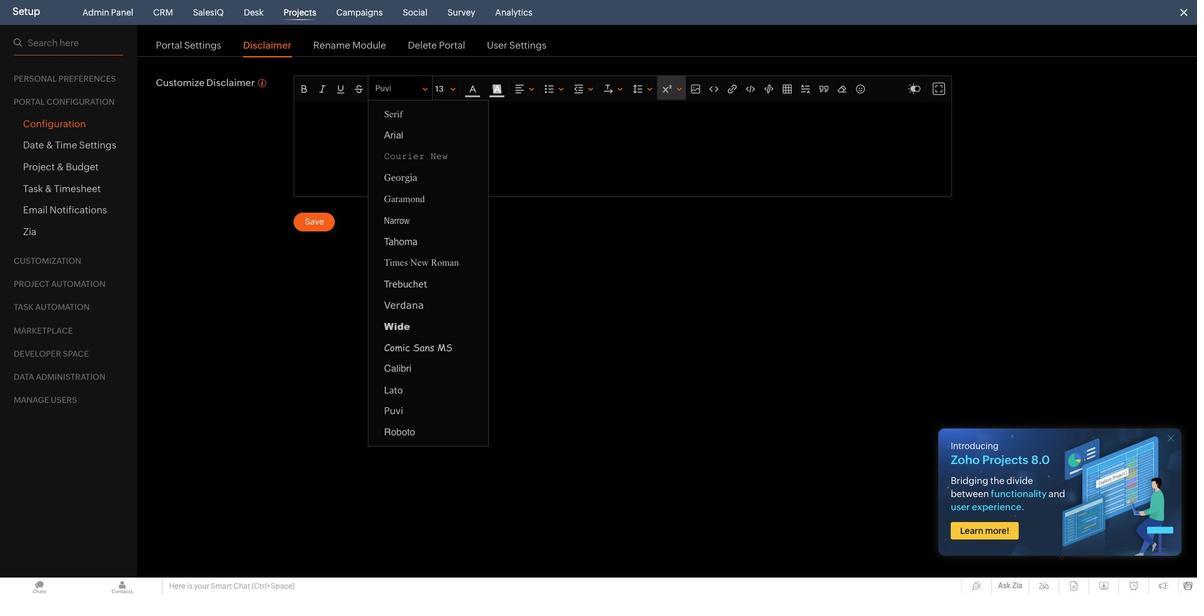Task type: locate. For each thing, give the bounding box(es) containing it.
here
[[169, 582, 186, 591]]

zia
[[1013, 581, 1023, 590]]

projects link
[[279, 0, 321, 25]]

your
[[194, 582, 210, 591]]

is
[[187, 582, 192, 591]]

campaigns link
[[331, 0, 388, 25]]

social link
[[398, 0, 433, 25]]

here is your smart chat (ctrl+space)
[[169, 582, 295, 591]]

panel
[[111, 7, 133, 17]]

admin
[[83, 7, 109, 17]]

chat
[[234, 582, 250, 591]]

social
[[403, 7, 428, 17]]

analytics link
[[490, 0, 538, 25]]

crm
[[153, 7, 173, 17]]

projects
[[284, 7, 316, 17]]

analytics
[[495, 7, 533, 17]]

campaigns
[[336, 7, 383, 17]]

chats image
[[0, 578, 79, 595]]



Task type: vqa. For each thing, say whether or not it's contained in the screenshot.
Channels "image"
no



Task type: describe. For each thing, give the bounding box(es) containing it.
salesiq link
[[188, 0, 229, 25]]

(ctrl+space)
[[252, 582, 295, 591]]

smart
[[211, 582, 232, 591]]

contacts image
[[83, 578, 162, 595]]

admin panel link
[[78, 0, 138, 25]]

survey
[[448, 7, 475, 17]]

ask zia
[[998, 581, 1023, 590]]

setup
[[12, 6, 40, 17]]

admin panel
[[83, 7, 133, 17]]

ask
[[998, 581, 1011, 590]]

crm link
[[148, 0, 178, 25]]

desk link
[[239, 0, 269, 25]]

survey link
[[443, 0, 480, 25]]

salesiq
[[193, 7, 224, 17]]

desk
[[244, 7, 264, 17]]



